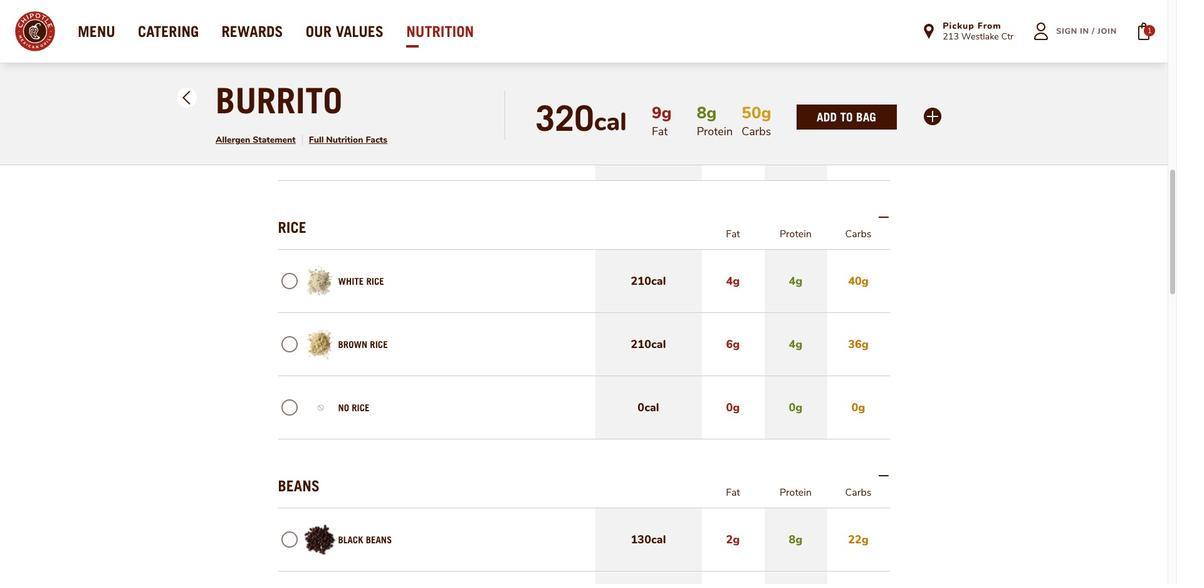 Task type: describe. For each thing, give the bounding box(es) containing it.
pickup from link
[[943, 20, 1014, 32]]

320 cal
[[536, 97, 627, 139]]

4g definition for 4g
[[764, 250, 827, 313]]

1 0g definition from the left
[[702, 377, 764, 439]]

sign in / join
[[1056, 26, 1117, 37]]

sign in / join heading
[[1056, 26, 1117, 37]]

nutrition link
[[406, 23, 474, 40]]

facts
[[366, 134, 387, 146]]

rewards link
[[222, 23, 283, 40]]

40g
[[848, 274, 869, 289]]

9g
[[652, 102, 672, 124]]

values
[[336, 23, 384, 40]]

4g for 6g
[[789, 337, 803, 352]]

sofritas
[[338, 73, 375, 84]]

210cal definition for 4g
[[595, 250, 702, 313]]

fat for beans
[[726, 486, 740, 500]]

veggie includes guacamole
[[338, 136, 417, 162]]

black beans
[[338, 535, 392, 546]]

brown rice
[[338, 339, 388, 350]]

join
[[1098, 26, 1117, 37]]

nutrition
[[406, 23, 474, 40]]

bag
[[856, 110, 876, 124]]

deselect ingredient group image for 2g
[[281, 532, 297, 549]]

no rice
[[338, 402, 370, 414]]

brown
[[338, 339, 367, 350]]

1 vertical spatial 8g definition
[[764, 509, 827, 572]]

westlake
[[962, 30, 999, 43]]

1
[[1148, 26, 1152, 36]]

2g
[[726, 533, 740, 548]]

2 deselect ingredient group image from the top
[[281, 141, 297, 157]]

cal definition
[[594, 105, 627, 139]]

our values
[[306, 23, 384, 40]]

protein for rice
[[780, 228, 812, 241]]

no
[[338, 402, 349, 414]]

catering link
[[138, 23, 199, 40]]

320
[[536, 97, 594, 139]]

2 image
[[182, 91, 190, 98]]

rewards
[[222, 23, 283, 40]]

sign in image
[[1026, 16, 1056, 46]]

ctr
[[1001, 30, 1014, 43]]

from
[[978, 20, 1002, 32]]

to
[[840, 110, 853, 124]]

0g for 3rd 0g definition from left
[[852, 401, 865, 416]]

cal
[[594, 105, 627, 139]]

carbs for rice
[[845, 228, 872, 241]]

0g for second 0g definition from the left
[[789, 401, 803, 416]]

nutrition
[[326, 134, 363, 146]]

1 deselect ingredient group image from the top
[[281, 78, 297, 94]]

deselect ingredient group image for 4g
[[281, 273, 297, 290]]

full nutrition facts link
[[309, 134, 387, 146]]

36g
[[848, 337, 869, 352]]

includes
[[338, 150, 371, 162]]

0cal
[[638, 401, 659, 416]]

add
[[817, 110, 837, 124]]

2 0g definition from the left
[[764, 377, 827, 439]]

6g definition
[[702, 313, 764, 376]]

0cal definition
[[595, 377, 702, 439]]

213 westlake ctr link
[[943, 30, 1014, 43]]

0 horizontal spatial beans
[[278, 478, 320, 495]]

2g definition
[[702, 509, 764, 572]]

toggle group image for rice
[[879, 213, 889, 223]]

sign
[[1056, 26, 1078, 37]]

carnitas
[[338, 17, 377, 28]]

protein for beans
[[780, 486, 812, 500]]

sofritas plant-based protein
[[338, 73, 417, 99]]

menu link
[[78, 23, 115, 40]]



Task type: vqa. For each thing, say whether or not it's contained in the screenshot.
Protein related to Beans
yes



Task type: locate. For each thing, give the bounding box(es) containing it.
rice for 0g
[[352, 402, 370, 414]]

pickup
[[943, 20, 975, 32]]

8g for topmost the 8g definition
[[697, 102, 717, 124]]

0 vertical spatial protein
[[389, 87, 417, 99]]

find a chipotle image
[[922, 24, 937, 39]]

1 horizontal spatial 0g
[[789, 401, 803, 416]]

3 0g definition from the left
[[827, 377, 890, 439]]

210cal
[[631, 274, 666, 289], [631, 337, 666, 352]]

1 0g from the left
[[726, 401, 740, 416]]

3 0g from the left
[[852, 401, 865, 416]]

pickup from 213 westlake ctr
[[943, 20, 1014, 43]]

carbs up 40g
[[845, 228, 872, 241]]

add to bag button
[[817, 110, 876, 124]]

0 vertical spatial deselect ingredient group image
[[281, 14, 297, 31]]

menu
[[78, 23, 115, 40]]

toggle group image
[[879, 213, 889, 223], [879, 471, 889, 481]]

50g definition
[[742, 102, 771, 124]]

catering
[[138, 23, 199, 40]]

0g
[[726, 401, 740, 416], [789, 401, 803, 416], [852, 401, 865, 416]]

full
[[309, 134, 324, 146]]

toggle group image for beans
[[879, 471, 889, 481]]

0 vertical spatial beans
[[278, 478, 320, 495]]

1 vertical spatial 8g
[[789, 533, 803, 548]]

allergen statement link
[[216, 134, 296, 146]]

deselect ingredient group image
[[281, 14, 297, 31], [281, 400, 297, 416]]

1 image
[[182, 97, 190, 105]]

320 definition
[[536, 97, 594, 139]]

130cal definition
[[595, 509, 702, 572]]

3 deselect ingredient group image from the top
[[281, 273, 297, 290]]

1 deselect ingredient group image from the top
[[281, 14, 297, 31]]

plant-
[[338, 87, 362, 99]]

2 carbs from the top
[[845, 486, 872, 500]]

1 vertical spatial 210cal
[[631, 337, 666, 352]]

40g definition
[[827, 250, 890, 313]]

based
[[362, 87, 387, 99]]

0 vertical spatial 8g
[[697, 102, 717, 124]]

fat
[[726, 228, 740, 241], [726, 486, 740, 500]]

0 vertical spatial carbs
[[845, 228, 872, 241]]

in
[[1080, 26, 1089, 37]]

2 deselect ingredient group image from the top
[[281, 400, 297, 416]]

2 fat from the top
[[726, 486, 740, 500]]

2 horizontal spatial 0g
[[852, 401, 865, 416]]

0 horizontal spatial 8g definition
[[697, 102, 717, 124]]

2 0g from the left
[[789, 401, 803, 416]]

8g
[[697, 102, 717, 124], [789, 533, 803, 548]]

2 210cal definition from the top
[[595, 313, 702, 376]]

22g definition
[[827, 509, 890, 572]]

chipotle mexican grill image
[[15, 11, 55, 51]]

add to bag
[[817, 110, 876, 124]]

1 vertical spatial 210cal definition
[[595, 313, 702, 376]]

deselect ingredient group image for no rice
[[281, 400, 297, 416]]

1 210cal definition from the top
[[595, 250, 702, 313]]

statement
[[253, 134, 296, 146]]

213
[[943, 30, 959, 43]]

guacamole
[[373, 150, 417, 162]]

1 fat from the top
[[726, 228, 740, 241]]

210cal definition for 6g
[[595, 313, 702, 376]]

4g for 4g
[[789, 274, 803, 289]]

1 toggle group image from the top
[[879, 213, 889, 223]]

deselect ingredient group image
[[281, 78, 297, 94], [281, 141, 297, 157], [281, 273, 297, 290], [281, 337, 297, 353], [281, 532, 297, 549]]

allergen statement
[[216, 134, 296, 146]]

rice for 4g
[[366, 276, 384, 287]]

0 vertical spatial toggle group image
[[879, 213, 889, 223]]

1 horizontal spatial 8g definition
[[764, 509, 827, 572]]

1 horizontal spatial 8g
[[789, 533, 803, 548]]

beans
[[278, 478, 320, 495], [366, 535, 392, 546]]

8g definition
[[697, 102, 717, 124], [764, 509, 827, 572]]

2 toggle group image from the top
[[879, 471, 889, 481]]

deselect ingredient group image left no
[[281, 400, 297, 416]]

1 vertical spatial toggle group image
[[879, 471, 889, 481]]

22g
[[848, 533, 869, 548]]

rice for 6g
[[370, 339, 388, 350]]

add to bag image
[[1129, 16, 1159, 46]]

veggie
[[338, 136, 366, 147]]

carbs
[[845, 228, 872, 241], [845, 486, 872, 500]]

4g definition for 6g
[[764, 313, 827, 376]]

0g for first 0g definition from the left
[[726, 401, 740, 416]]

0 vertical spatial 210cal definition
[[595, 250, 702, 313]]

1 vertical spatial carbs
[[845, 486, 872, 500]]

0 vertical spatial 8g definition
[[697, 102, 717, 124]]

white rice
[[338, 276, 384, 287]]

black
[[338, 535, 363, 546]]

protein
[[389, 87, 417, 99], [780, 228, 812, 241], [780, 486, 812, 500]]

1 horizontal spatial beans
[[366, 535, 392, 546]]

carbs for beans
[[845, 486, 872, 500]]

2 210cal from the top
[[631, 337, 666, 352]]

our
[[306, 23, 332, 40]]

deselect ingredient group image for carnitas
[[281, 14, 297, 31]]

0 horizontal spatial 8g
[[697, 102, 717, 124]]

2 vertical spatial protein
[[780, 486, 812, 500]]

9g definition
[[652, 102, 672, 124]]

50g
[[742, 102, 771, 124]]

4 deselect ingredient group image from the top
[[281, 337, 297, 353]]

210cal for 4g
[[631, 274, 666, 289]]

0 vertical spatial fat
[[726, 228, 740, 241]]

fat for rice
[[726, 228, 740, 241]]

/
[[1092, 26, 1095, 37]]

5 deselect ingredient group image from the top
[[281, 532, 297, 549]]

0g definition
[[702, 377, 764, 439], [764, 377, 827, 439], [827, 377, 890, 439]]

4g
[[726, 274, 740, 289], [789, 274, 803, 289], [789, 337, 803, 352]]

1 vertical spatial fat
[[726, 486, 740, 500]]

0 vertical spatial 210cal
[[631, 274, 666, 289]]

white
[[338, 276, 364, 287]]

8g for bottom the 8g definition
[[789, 533, 803, 548]]

allergen
[[216, 134, 250, 146]]

1 vertical spatial deselect ingredient group image
[[281, 400, 297, 416]]

1 210cal from the top
[[631, 274, 666, 289]]

carbs up 22g
[[845, 486, 872, 500]]

1 vertical spatial beans
[[366, 535, 392, 546]]

210cal for 6g
[[631, 337, 666, 352]]

deselect ingredient group image left our
[[281, 14, 297, 31]]

protein inside the sofritas plant-based protein
[[389, 87, 417, 99]]

deselect ingredient group image for 6g
[[281, 337, 297, 353]]

0 horizontal spatial 0g
[[726, 401, 740, 416]]

definition
[[595, 55, 702, 117], [702, 55, 764, 117], [764, 55, 827, 117], [827, 55, 890, 117], [595, 118, 702, 181], [702, 118, 764, 181], [764, 118, 827, 181], [827, 118, 890, 181], [595, 572, 702, 585], [702, 572, 764, 585], [764, 572, 827, 585], [827, 572, 890, 585]]

210cal definition
[[595, 250, 702, 313], [595, 313, 702, 376]]

1 carbs from the top
[[845, 228, 872, 241]]

130cal
[[631, 533, 666, 548]]

8g inside definition
[[789, 533, 803, 548]]

6g
[[726, 337, 740, 352]]

rice
[[278, 219, 306, 236], [366, 276, 384, 287], [370, 339, 388, 350], [352, 402, 370, 414]]

burrito
[[216, 80, 342, 122]]

our values link
[[306, 23, 384, 40]]

36g definition
[[827, 313, 890, 376]]

4g definition
[[702, 250, 764, 313], [764, 250, 827, 313], [764, 313, 827, 376]]

1 vertical spatial protein
[[780, 228, 812, 241]]

full nutrition facts
[[309, 134, 387, 146]]



